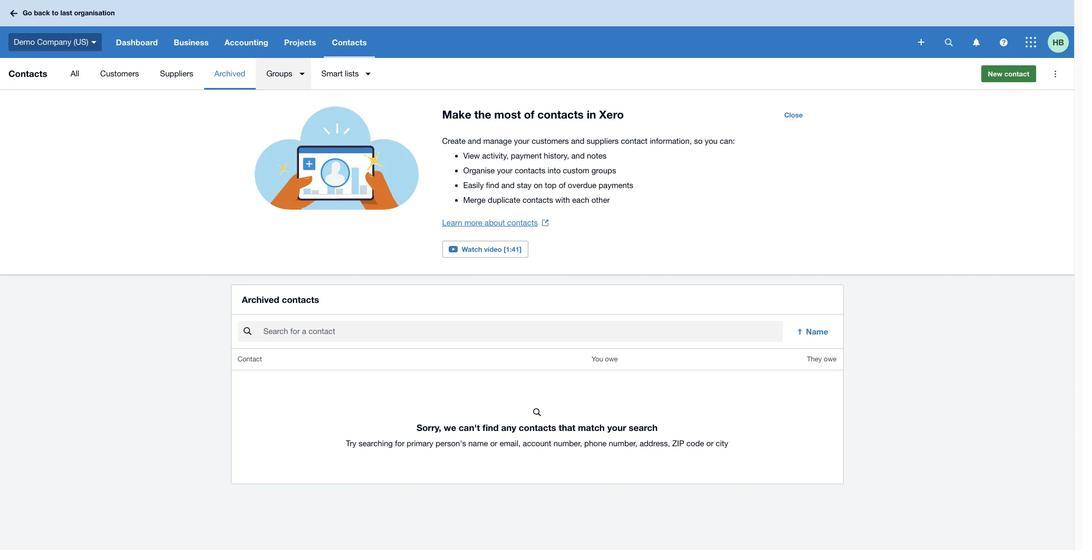 Task type: vqa. For each thing, say whether or not it's contained in the screenshot.
overdue
yes



Task type: locate. For each thing, give the bounding box(es) containing it.
projects button
[[276, 26, 324, 58]]

or
[[491, 440, 498, 449], [707, 440, 714, 449]]

owe right they
[[824, 356, 837, 364]]

email,
[[500, 440, 521, 449]]

0 vertical spatial find
[[486, 181, 499, 190]]

close
[[785, 111, 803, 119]]

0 vertical spatial of
[[524, 108, 535, 121]]

smart lists button
[[311, 58, 378, 90]]

0 horizontal spatial your
[[497, 166, 513, 175]]

dashboard link
[[108, 26, 166, 58]]

you
[[705, 137, 718, 146]]

contacts down demo
[[8, 68, 47, 79]]

0 horizontal spatial or
[[491, 440, 498, 449]]

back
[[34, 9, 50, 17]]

payment
[[511, 151, 542, 160]]

any
[[502, 423, 517, 434]]

organise
[[464, 166, 495, 175]]

close button
[[778, 107, 810, 123]]

and left suppliers
[[571, 137, 585, 146]]

most
[[495, 108, 521, 121]]

1 or from the left
[[491, 440, 498, 449]]

all
[[71, 69, 79, 78]]

1 horizontal spatial of
[[559, 181, 566, 190]]

1 owe from the left
[[605, 356, 618, 364]]

overdue
[[568, 181, 597, 190]]

contact right "new"
[[1005, 70, 1030, 78]]

owe
[[605, 356, 618, 364], [824, 356, 837, 364]]

number, down search
[[609, 440, 638, 449]]

activity,
[[482, 151, 509, 160]]

number,
[[554, 440, 582, 449], [609, 440, 638, 449]]

or right name
[[491, 440, 498, 449]]

contacts inside popup button
[[332, 37, 367, 47]]

sorry,
[[417, 423, 442, 434]]

0 horizontal spatial number,
[[554, 440, 582, 449]]

archived inside archived button
[[214, 69, 245, 78]]

xero
[[600, 108, 624, 121]]

your up payment
[[514, 137, 530, 146]]

contacts button
[[324, 26, 375, 58]]

1 vertical spatial find
[[483, 423, 499, 434]]

projects
[[284, 37, 316, 47]]

in
[[587, 108, 597, 121]]

business button
[[166, 26, 217, 58]]

or left city
[[707, 440, 714, 449]]

2 owe from the left
[[824, 356, 837, 364]]

0 vertical spatial your
[[514, 137, 530, 146]]

contact
[[1005, 70, 1030, 78], [621, 137, 648, 146]]

svg image
[[1026, 37, 1037, 47], [945, 38, 953, 46], [91, 41, 96, 44]]

organise your contacts into custom groups
[[464, 166, 617, 175]]

navigation inside banner
[[108, 26, 911, 58]]

1 horizontal spatial number,
[[609, 440, 638, 449]]

1 horizontal spatial or
[[707, 440, 714, 449]]

new
[[989, 70, 1003, 78]]

groups
[[267, 69, 293, 78]]

1 horizontal spatial svg image
[[945, 38, 953, 46]]

demo
[[14, 37, 35, 46]]

0 horizontal spatial owe
[[605, 356, 618, 364]]

new contact
[[989, 70, 1030, 78]]

0 vertical spatial archived
[[214, 69, 245, 78]]

learn more about contacts link
[[442, 216, 549, 231]]

contact right suppliers
[[621, 137, 648, 146]]

and up 'duplicate'
[[502, 181, 515, 190]]

svg image
[[10, 10, 17, 17], [973, 38, 980, 46], [1000, 38, 1008, 46], [919, 39, 925, 45]]

learn
[[442, 218, 463, 227]]

primary
[[407, 440, 434, 449]]

account
[[523, 440, 552, 449]]

find up 'duplicate'
[[486, 181, 499, 190]]

number, down that
[[554, 440, 582, 449]]

1 horizontal spatial your
[[514, 137, 530, 146]]

of right 'most'
[[524, 108, 535, 121]]

they
[[808, 356, 822, 364]]

0 horizontal spatial contacts
[[8, 68, 47, 79]]

0 horizontal spatial svg image
[[91, 41, 96, 44]]

owe for they owe
[[824, 356, 837, 364]]

your right match
[[608, 423, 627, 434]]

make
[[442, 108, 472, 121]]

we
[[444, 423, 456, 434]]

of right the top
[[559, 181, 566, 190]]

and up custom
[[572, 151, 585, 160]]

find
[[486, 181, 499, 190], [483, 423, 499, 434]]

go
[[23, 9, 32, 17]]

smart lists
[[322, 69, 359, 78]]

1 horizontal spatial owe
[[824, 356, 837, 364]]

banner containing hb
[[0, 0, 1075, 58]]

1 horizontal spatial contacts
[[332, 37, 367, 47]]

name
[[807, 327, 829, 337]]

video
[[484, 245, 502, 254]]

your down activity,
[[497, 166, 513, 175]]

lists
[[345, 69, 359, 78]]

actions menu image
[[1045, 63, 1066, 84]]

with
[[556, 196, 570, 205]]

merge
[[464, 196, 486, 205]]

of
[[524, 108, 535, 121], [559, 181, 566, 190]]

Search for a contact field
[[263, 322, 783, 342]]

your
[[514, 137, 530, 146], [497, 166, 513, 175], [608, 423, 627, 434]]

they owe
[[808, 356, 837, 364]]

navigation
[[108, 26, 911, 58]]

find inside contact list table element
[[483, 423, 499, 434]]

svg image inside go back to last organisation link
[[10, 10, 17, 17]]

1 vertical spatial archived
[[242, 294, 279, 306]]

name
[[469, 440, 488, 449]]

find left "any"
[[483, 423, 499, 434]]

business
[[174, 37, 209, 47]]

navigation containing dashboard
[[108, 26, 911, 58]]

the
[[475, 108, 491, 121]]

duplicate
[[488, 196, 521, 205]]

contact
[[238, 356, 262, 364]]

contacts
[[332, 37, 367, 47], [8, 68, 47, 79]]

1 vertical spatial contact
[[621, 137, 648, 146]]

contacts up lists
[[332, 37, 367, 47]]

history,
[[544, 151, 570, 160]]

and
[[468, 137, 481, 146], [571, 137, 585, 146], [572, 151, 585, 160], [502, 181, 515, 190]]

menu
[[60, 58, 973, 90]]

0 vertical spatial contact
[[1005, 70, 1030, 78]]

for
[[395, 440, 405, 449]]

2 horizontal spatial your
[[608, 423, 627, 434]]

1 horizontal spatial contact
[[1005, 70, 1030, 78]]

archived
[[214, 69, 245, 78], [242, 294, 279, 306]]

2 horizontal spatial svg image
[[1026, 37, 1037, 47]]

hb
[[1053, 37, 1065, 47]]

2 vertical spatial your
[[608, 423, 627, 434]]

contact list table element
[[231, 349, 843, 484]]

banner
[[0, 0, 1075, 58]]

so
[[694, 137, 703, 146]]

contacts
[[538, 108, 584, 121], [515, 166, 546, 175], [523, 196, 553, 205], [508, 218, 538, 227], [282, 294, 319, 306], [519, 423, 557, 434]]

0 vertical spatial contacts
[[332, 37, 367, 47]]

merge duplicate contacts with each other
[[464, 196, 610, 205]]

owe right "you"
[[605, 356, 618, 364]]

phone
[[585, 440, 607, 449]]

you
[[592, 356, 603, 364]]

create and manage your customers and suppliers contact information, so you can:
[[442, 137, 735, 146]]

1 vertical spatial of
[[559, 181, 566, 190]]

organisation
[[74, 9, 115, 17]]

owe for you owe
[[605, 356, 618, 364]]



Task type: describe. For each thing, give the bounding box(es) containing it.
archived button
[[204, 58, 256, 90]]

archived contacts
[[242, 294, 319, 306]]

top
[[545, 181, 557, 190]]

watch video [1:41]
[[462, 245, 522, 254]]

new contact button
[[982, 65, 1037, 82]]

accounting button
[[217, 26, 276, 58]]

1 vertical spatial contacts
[[8, 68, 47, 79]]

watch video [1:41] button
[[442, 241, 529, 258]]

view activity, payment history, and notes
[[464, 151, 607, 160]]

demo company (us) button
[[0, 26, 108, 58]]

sorry, we can't find any contacts that match your search
[[417, 423, 658, 434]]

can:
[[720, 137, 735, 146]]

0 horizontal spatial of
[[524, 108, 535, 121]]

company
[[37, 37, 71, 46]]

1 vertical spatial your
[[497, 166, 513, 175]]

easily
[[464, 181, 484, 190]]

each
[[573, 196, 590, 205]]

smart
[[322, 69, 343, 78]]

suppliers button
[[150, 58, 204, 90]]

watch
[[462, 245, 483, 254]]

match
[[578, 423, 605, 434]]

last
[[60, 9, 72, 17]]

to
[[52, 9, 59, 17]]

hb button
[[1048, 26, 1075, 58]]

2 or from the left
[[707, 440, 714, 449]]

2 number, from the left
[[609, 440, 638, 449]]

easily find and stay on top of overdue payments
[[464, 181, 634, 190]]

manage
[[484, 137, 512, 146]]

all button
[[60, 58, 90, 90]]

that
[[559, 423, 576, 434]]

notes
[[587, 151, 607, 160]]

demo company (us)
[[14, 37, 88, 46]]

code
[[687, 440, 705, 449]]

make the most of contacts in xero
[[442, 108, 624, 121]]

go back to last organisation
[[23, 9, 115, 17]]

archived for archived
[[214, 69, 245, 78]]

name button
[[790, 321, 837, 343]]

person's
[[436, 440, 466, 449]]

1 number, from the left
[[554, 440, 582, 449]]

your inside contact list table element
[[608, 423, 627, 434]]

suppliers
[[160, 69, 193, 78]]

more
[[465, 218, 483, 227]]

learn more about contacts
[[442, 218, 538, 227]]

go back to last organisation link
[[6, 4, 121, 23]]

0 horizontal spatial contact
[[621, 137, 648, 146]]

you owe
[[592, 356, 618, 364]]

[1:41]
[[504, 245, 522, 254]]

customers
[[532, 137, 569, 146]]

customers
[[100, 69, 139, 78]]

about
[[485, 218, 505, 227]]

stay
[[517, 181, 532, 190]]

contact inside button
[[1005, 70, 1030, 78]]

can't
[[459, 423, 480, 434]]

groups
[[592, 166, 617, 175]]

custom
[[563, 166, 590, 175]]

contacts inside contact list table element
[[519, 423, 557, 434]]

into
[[548, 166, 561, 175]]

payments
[[599, 181, 634, 190]]

and up view
[[468, 137, 481, 146]]

information,
[[650, 137, 692, 146]]

groups menu item
[[256, 58, 311, 90]]

suppliers
[[587, 137, 619, 146]]

accounting
[[225, 37, 268, 47]]

menu containing all
[[60, 58, 973, 90]]

archived for archived contacts
[[242, 294, 279, 306]]

groups button
[[256, 58, 311, 90]]

search
[[629, 423, 658, 434]]

customers button
[[90, 58, 150, 90]]

svg image inside demo company (us) popup button
[[91, 41, 96, 44]]

try
[[346, 440, 357, 449]]

(us)
[[74, 37, 88, 46]]

other
[[592, 196, 610, 205]]

view
[[464, 151, 480, 160]]

searching
[[359, 440, 393, 449]]



